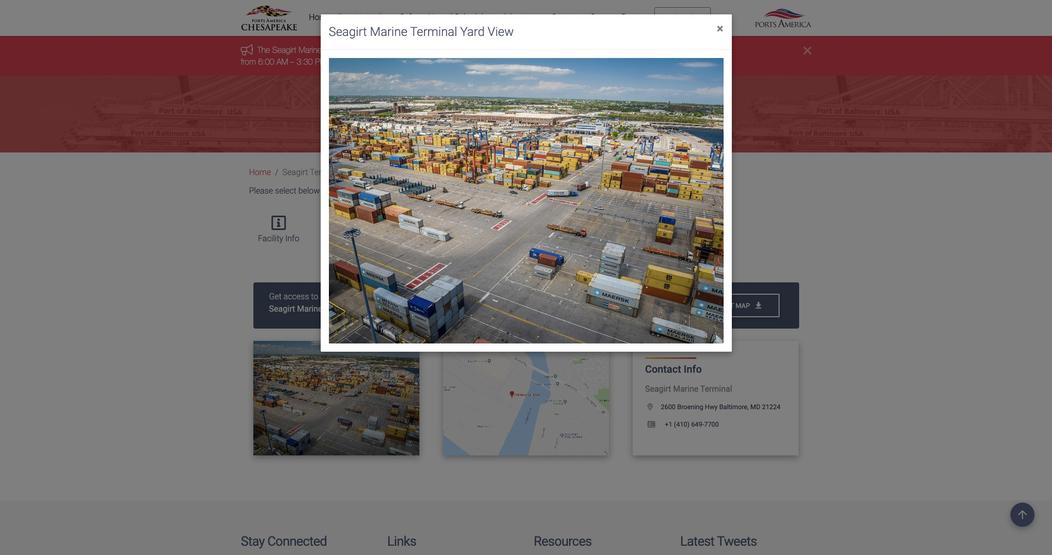 Task type: vqa. For each thing, say whether or not it's contained in the screenshot.
information.
yes



Task type: locate. For each thing, give the bounding box(es) containing it.
information.
[[389, 186, 433, 196]]

from
[[241, 57, 256, 66]]

info inside tab panel
[[684, 364, 702, 376]]

tab list containing facility info
[[245, 206, 812, 254]]

0 horizontal spatial home
[[249, 168, 271, 177]]

3:30
[[297, 57, 313, 66]]

info up "seagirt marine terminal"
[[684, 364, 702, 376]]

0 horizontal spatial the
[[257, 45, 270, 55]]

safety link
[[397, 7, 426, 28]]

main
[[545, 45, 561, 55]]

terminal up the tabs
[[310, 168, 341, 177]]

1 horizontal spatial facility
[[326, 234, 351, 244]]

the seagirt marine terminal gates will be open on october 9th, columbus day. the main gate and new vail gate will process trucks from 6:00 am – 3:30 pm, reefers included. link
[[241, 45, 707, 66]]

contacts link
[[548, 7, 588, 28]]

baltimore,
[[720, 404, 749, 411]]

649-
[[692, 421, 704, 429]]

marine
[[370, 25, 408, 39], [299, 45, 322, 55], [297, 305, 323, 314], [673, 385, 699, 394]]

marine up broening
[[673, 385, 699, 394]]

1 horizontal spatial info
[[343, 168, 357, 177]]

seagirt down get
[[269, 305, 295, 314]]

download seagirt map
[[669, 302, 752, 310]]

terminal
[[410, 25, 457, 39], [324, 45, 352, 55], [310, 168, 341, 177], [471, 234, 502, 244], [701, 385, 733, 394]]

1 vertical spatial home
[[249, 168, 271, 177]]

phone office image
[[648, 422, 664, 429]]

home up pm,
[[309, 12, 331, 22]]

facility down please in the left of the page
[[258, 234, 283, 244]]

resources
[[534, 534, 592, 550]]

home link up pm,
[[306, 7, 334, 28]]

the seagirt marine terminal gates will be open on october 9th, columbus day. the main gate and new vail gate will process trucks from 6:00 am – 3:30 pm, reefers included. alert
[[0, 36, 1053, 76]]

pm,
[[315, 57, 329, 66]]

1 facility from the left
[[258, 234, 283, 244]]

home
[[309, 12, 331, 22], [249, 168, 271, 177]]

gate
[[564, 45, 578, 55], [627, 45, 642, 55]]

marine up 3:30
[[299, 45, 322, 55]]

pdf
[[653, 303, 663, 309]]

the
[[257, 45, 270, 55], [530, 45, 543, 55]]

facility
[[258, 234, 283, 244], [326, 234, 351, 244]]

gate hours link
[[396, 211, 453, 249]]

gate
[[404, 234, 421, 244]]

facility inside facility info link
[[258, 234, 283, 244]]

view
[[488, 25, 514, 39]]

plan!
[[412, 305, 429, 314]]

will left be
[[375, 45, 385, 55]]

yard
[[394, 305, 410, 314]]

home up please in the left of the page
[[249, 168, 271, 177]]

seagirt marine terminal yard view
[[329, 25, 514, 39]]

0 horizontal spatial info
[[285, 234, 299, 244]]

to
[[311, 292, 318, 302]]

2 facility from the left
[[326, 234, 351, 244]]

seagirt up am
[[272, 45, 296, 55]]

am
[[277, 57, 288, 66]]

seagirt inside the seagirt marine terminal gates will be open on october 9th, columbus day. the main gate and new vail gate will process trucks from 6:00 am – 3:30 pm, reefers included.
[[272, 45, 296, 55]]

0 vertical spatial home
[[309, 12, 331, 22]]

gate right vail
[[627, 45, 642, 55]]

info down select at left top
[[285, 234, 299, 244]]

gate left and
[[564, 45, 578, 55]]

latest
[[681, 534, 715, 550]]

the right 'day.' at the top
[[530, 45, 543, 55]]

terminal up reefers
[[324, 45, 352, 55]]

tab panel containing ×
[[0, 0, 1053, 556]]

seagirt up gates
[[329, 25, 367, 39]]

seagirt marine terminal
[[645, 385, 733, 394]]

terminal left "map" at the top
[[471, 234, 502, 244]]

2 vertical spatial info
[[684, 364, 702, 376]]

1 horizontal spatial home
[[309, 12, 331, 22]]

terminal's
[[324, 305, 362, 314]]

the up 6:00
[[257, 45, 270, 55]]

0 horizontal spatial home link
[[249, 168, 271, 177]]

info
[[343, 168, 357, 177], [285, 234, 299, 244], [684, 364, 702, 376]]

2 horizontal spatial info
[[684, 364, 702, 376]]

links
[[387, 534, 416, 550]]

home link up please in the left of the page
[[249, 168, 271, 177]]

0 horizontal spatial facility
[[258, 234, 283, 244]]

0 vertical spatial info
[[343, 168, 357, 177]]

facility inside facility details link
[[326, 234, 351, 244]]

vail
[[614, 45, 625, 55]]

1 horizontal spatial the
[[530, 45, 543, 55]]

1 the from the left
[[257, 45, 270, 55]]

1 vertical spatial home link
[[249, 168, 271, 177]]

1 horizontal spatial home link
[[306, 7, 334, 28]]

1 horizontal spatial gate
[[627, 45, 642, 55]]

0 horizontal spatial will
[[375, 45, 385, 55]]

contact info
[[645, 364, 702, 376]]

facility left details
[[326, 234, 351, 244]]

tab list
[[245, 206, 812, 254]]

info inside tab list
[[285, 234, 299, 244]]

go to top image
[[1011, 503, 1035, 528]]

1 horizontal spatial will
[[644, 45, 654, 55]]

will left process
[[644, 45, 654, 55]]

gates
[[354, 45, 373, 55]]

support request link
[[588, 7, 654, 28]]

+1
[[665, 421, 673, 429]]

7700
[[704, 421, 719, 429]]

21224
[[762, 404, 781, 411]]

seagirt
[[329, 25, 367, 39], [272, 45, 296, 55], [283, 168, 308, 177], [708, 302, 734, 310], [269, 305, 295, 314], [645, 385, 671, 394]]

seagirt up select at left top
[[283, 168, 308, 177]]

below
[[299, 186, 320, 196]]

detailed
[[364, 305, 392, 314]]

safety
[[400, 12, 423, 22]]

request
[[622, 12, 651, 22]]

contact
[[645, 364, 682, 376]]

will
[[375, 45, 385, 55], [644, 45, 654, 55]]

1 will from the left
[[375, 45, 385, 55]]

0 horizontal spatial gate
[[564, 45, 578, 55]]

seagirt left map
[[708, 302, 734, 310]]

get  access to seagirt marine terminal's detailed yard plan!
[[269, 292, 429, 314]]

new
[[596, 45, 612, 55]]

home link
[[306, 7, 334, 28], [249, 168, 271, 177]]

marine down to
[[297, 305, 323, 314]]

seagirt up map marker alt icon
[[645, 385, 671, 394]]

1 vertical spatial info
[[285, 234, 299, 244]]

terminal inside tab list
[[471, 234, 502, 244]]

–
[[290, 57, 295, 66]]

2600 broening hwy baltimore, md 21224
[[661, 404, 781, 411]]

info up for
[[343, 168, 357, 177]]

tab panel
[[0, 0, 1053, 556]]

download
[[670, 302, 707, 310]]

× button
[[709, 14, 732, 43]]



Task type: describe. For each thing, give the bounding box(es) containing it.
arrow alt to bottom image
[[756, 302, 762, 310]]

map
[[504, 234, 521, 244]]

hours
[[423, 234, 445, 244]]

columbus
[[475, 45, 510, 55]]

details
[[353, 234, 378, 244]]

2 the from the left
[[530, 45, 543, 55]]

home for leftmost home link
[[249, 168, 271, 177]]

terminal inside the seagirt marine terminal gates will be open on october 9th, columbus day. the main gate and new vail gate will process trucks from 6:00 am – 3:30 pm, reefers included.
[[324, 45, 352, 55]]

advantages
[[503, 12, 545, 22]]

2 will from the left
[[644, 45, 654, 55]]

terminal up 2600 broening hwy baltimore, md 21224 link
[[701, 385, 733, 394]]

home for top home link
[[309, 12, 331, 22]]

be
[[387, 45, 396, 55]]

connected
[[268, 534, 327, 550]]

+1 (410) 649-7700 link
[[645, 421, 719, 429]]

latest tweets
[[681, 534, 757, 550]]

hwy
[[705, 404, 718, 411]]

please
[[249, 186, 273, 196]]

yard
[[460, 25, 485, 39]]

contacts
[[552, 12, 584, 22]]

included.
[[357, 57, 388, 66]]

9th,
[[459, 45, 473, 55]]

facility details link
[[318, 211, 386, 249]]

seagirt terminal info
[[283, 168, 357, 177]]

additional
[[352, 186, 387, 196]]

(410)
[[674, 421, 690, 429]]

support
[[591, 12, 620, 22]]

and
[[581, 45, 594, 55]]

please select below tabs for additional information.
[[249, 186, 433, 196]]

marine up be
[[370, 25, 408, 39]]

tabs
[[322, 186, 338, 196]]

gate hours
[[404, 234, 445, 244]]

map
[[736, 302, 750, 310]]

support request
[[591, 12, 651, 22]]

stay
[[241, 534, 265, 550]]

2600
[[661, 404, 676, 411]]

6:00
[[258, 57, 274, 66]]

info for facility info
[[285, 234, 299, 244]]

2600 broening hwy baltimore, md 21224 link
[[645, 404, 781, 411]]

+1 (410) 649-7700
[[664, 421, 719, 429]]

seagirt inside get  access to seagirt marine terminal's detailed yard plan!
[[269, 305, 295, 314]]

october
[[429, 45, 457, 55]]

the seagirt marine terminal gates will be open on october 9th, columbus day. the main gate and new vail gate will process trucks from 6:00 am – 3:30 pm, reefers included.
[[241, 45, 707, 66]]

process
[[657, 45, 684, 55]]

broening
[[678, 404, 704, 411]]

facility for facility details
[[326, 234, 351, 244]]

terminal map link
[[463, 211, 529, 249]]

bullhorn image
[[241, 44, 257, 55]]

marine inside get  access to seagirt marine terminal's detailed yard plan!
[[297, 305, 323, 314]]

info for contact info
[[684, 364, 702, 376]]

open
[[398, 45, 416, 55]]

map marker alt image
[[648, 405, 661, 411]]

facility for facility info
[[258, 234, 283, 244]]

1 gate from the left
[[564, 45, 578, 55]]

stay connected
[[241, 534, 327, 550]]

facility details
[[326, 234, 378, 244]]

2 gate from the left
[[627, 45, 642, 55]]

trucks
[[687, 45, 707, 55]]

marine inside the seagirt marine terminal gates will be open on october 9th, columbus day. the main gate and new vail gate will process trucks from 6:00 am – 3:30 pm, reefers included.
[[299, 45, 322, 55]]

advantages link
[[499, 7, 548, 28]]

access
[[284, 292, 309, 302]]

day.
[[513, 45, 528, 55]]

terminal map
[[471, 234, 521, 244]]

tweets
[[717, 534, 757, 550]]

md
[[751, 404, 761, 411]]

reefers
[[331, 57, 354, 66]]

facility info
[[258, 234, 299, 244]]

terminal up the october
[[410, 25, 457, 39]]

close image
[[804, 44, 812, 57]]

select
[[275, 186, 297, 196]]

facility info link
[[250, 211, 308, 249]]

×
[[717, 22, 724, 36]]

on
[[418, 45, 427, 55]]

for
[[340, 186, 350, 196]]

0 vertical spatial home link
[[306, 7, 334, 28]]

get
[[269, 292, 282, 302]]



